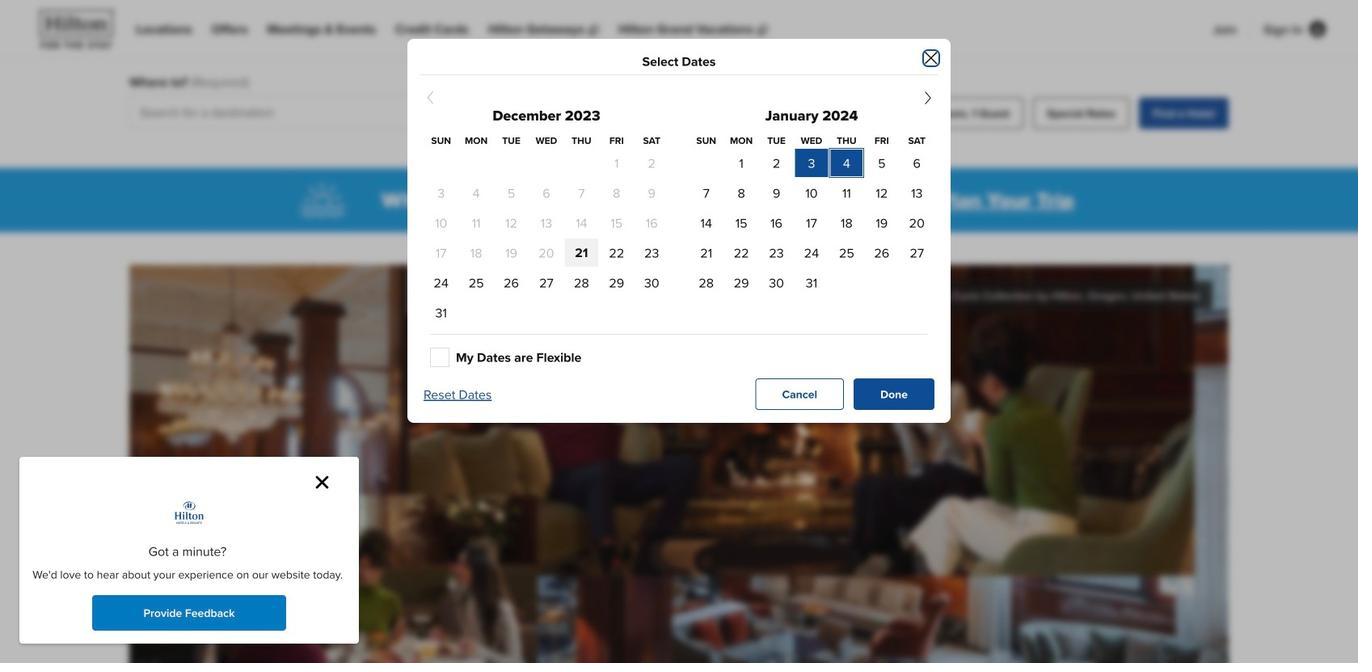 Task type: locate. For each thing, give the bounding box(es) containing it.
0 horizontal spatial grid
[[424, 133, 670, 327]]

dialog
[[19, 457, 359, 644]]

1 horizontal spatial grid
[[689, 133, 935, 298]]

close image
[[315, 475, 329, 489]]

2 grid from the left
[[689, 133, 935, 298]]

hilton hotels & resorts logo image
[[164, 496, 214, 535]]

hilton for the stay image
[[32, 6, 123, 52]]

sun over water image
[[284, 174, 362, 226]]

None checkbox
[[430, 348, 450, 367]]

three people sitting around a fire in a living room image
[[129, 265, 1229, 663]]

grid
[[424, 133, 670, 327], [689, 133, 935, 298]]



Task type: describe. For each thing, give the bounding box(es) containing it.
where will you stay next? choose from top destinations. element
[[381, 187, 1074, 213]]

select dates dialog
[[408, 39, 951, 423]]

1 grid from the left
[[424, 133, 670, 327]]

select dates element
[[433, 55, 925, 68]]

none checkbox inside select dates dialog
[[430, 348, 450, 367]]



Task type: vqa. For each thing, say whether or not it's contained in the screenshot.
Select Dates dialog
yes



